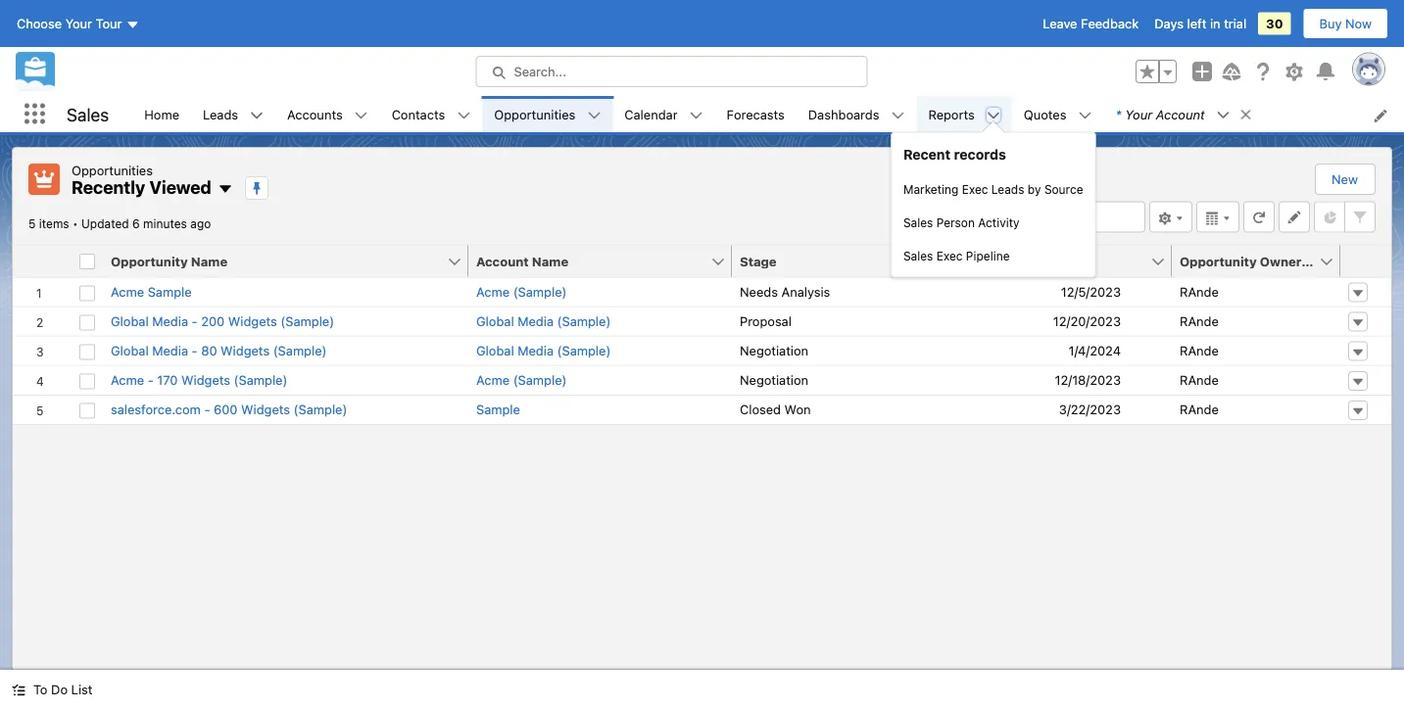 Task type: vqa. For each thing, say whether or not it's contained in the screenshot.
new at the top
yes



Task type: locate. For each thing, give the bounding box(es) containing it.
2 global media (sample) from the top
[[476, 344, 611, 358]]

text default image right calendar
[[690, 109, 703, 122]]

1 vertical spatial opportunities
[[72, 163, 153, 177]]

2 text default image from the left
[[1217, 108, 1231, 122]]

text default image up recent
[[892, 109, 905, 122]]

text default image for opportunities
[[587, 109, 601, 122]]

1 rande from the top
[[1180, 285, 1219, 299]]

viewed
[[149, 177, 212, 198]]

3 rande from the top
[[1180, 344, 1219, 358]]

0 vertical spatial sample
[[148, 285, 192, 299]]

text default image inside calendar list item
[[690, 109, 703, 122]]

text default image inside quotes list item
[[1079, 109, 1093, 122]]

name for opportunity name
[[191, 254, 228, 269]]

text default image
[[1240, 108, 1253, 122], [1217, 108, 1231, 122], [1079, 109, 1093, 122]]

recent records list
[[133, 96, 1405, 278]]

acme down account name
[[476, 285, 510, 299]]

exec for marketing
[[962, 183, 989, 196]]

group
[[1136, 60, 1177, 83]]

1 negotiation from the top
[[740, 344, 809, 358]]

widgets
[[228, 314, 277, 329], [221, 344, 270, 358], [181, 373, 230, 388], [241, 403, 290, 417]]

global media (sample) link for negotiation
[[476, 342, 611, 361]]

1 horizontal spatial text default image
[[1217, 108, 1231, 122]]

2 acme (sample) link from the top
[[476, 371, 567, 390]]

12/18/2023
[[1055, 373, 1121, 388]]

recently viewed grid
[[13, 246, 1392, 425]]

media down account name
[[518, 314, 554, 329]]

opportunities
[[494, 107, 576, 121], [72, 163, 153, 177]]

rande for 12/18/2023
[[1180, 373, 1219, 388]]

acme down opportunity name
[[111, 285, 144, 299]]

sales down marketing
[[904, 216, 934, 230]]

new button
[[1317, 165, 1374, 194]]

0 vertical spatial global media (sample) link
[[476, 312, 611, 331]]

name for account name
[[532, 254, 569, 269]]

exec down "records"
[[962, 183, 989, 196]]

0 horizontal spatial opportunity
[[111, 254, 188, 269]]

2 acme (sample) from the top
[[476, 373, 567, 388]]

exec inside 'link'
[[937, 249, 963, 263]]

opportunity name
[[111, 254, 228, 269]]

0 horizontal spatial account
[[476, 254, 529, 269]]

global media (sample) up "sample" link
[[476, 344, 611, 358]]

sales for sales exec pipeline
[[904, 249, 934, 263]]

rande
[[1180, 285, 1219, 299], [1180, 314, 1219, 329], [1180, 344, 1219, 358], [1180, 373, 1219, 388], [1180, 403, 1219, 417]]

global media - 200 widgets (sample)
[[111, 314, 334, 329]]

acme sample
[[111, 285, 192, 299]]

acme (sample) down account name
[[476, 285, 567, 299]]

reports link
[[917, 96, 987, 132]]

choose your tour
[[17, 16, 122, 31]]

1 vertical spatial sample
[[476, 403, 521, 417]]

your left tour
[[65, 16, 92, 31]]

global media (sample) link up "sample" link
[[476, 342, 611, 361]]

5 rande from the top
[[1180, 403, 1219, 417]]

recently viewed|opportunities|list view element
[[12, 147, 1393, 671]]

leads link
[[191, 96, 250, 132]]

- inside acme - 170 widgets (sample) link
[[148, 373, 154, 388]]

global media - 80 widgets (sample) link
[[111, 342, 327, 361]]

stage
[[740, 254, 777, 269]]

choose your tour button
[[16, 8, 141, 39]]

1 vertical spatial account
[[476, 254, 529, 269]]

2 opportunity from the left
[[1180, 254, 1257, 269]]

0 horizontal spatial sample
[[148, 285, 192, 299]]

text default image inside opportunities list item
[[587, 109, 601, 122]]

0 horizontal spatial opportunities
[[72, 163, 153, 177]]

action image
[[1341, 246, 1392, 277]]

contacts link
[[380, 96, 457, 132]]

sales person activity
[[904, 216, 1020, 230]]

1 vertical spatial your
[[1126, 107, 1153, 122]]

text default image for quotes
[[1079, 109, 1093, 122]]

0 horizontal spatial your
[[65, 16, 92, 31]]

action element
[[1341, 246, 1392, 278]]

quotes list item
[[1012, 96, 1104, 132]]

to do list
[[33, 683, 93, 697]]

home link
[[133, 96, 191, 132]]

acme for acme (sample) "link" related to needs analysis
[[476, 285, 510, 299]]

calendar
[[625, 107, 678, 121]]

4 rande from the top
[[1180, 373, 1219, 388]]

2 negotiation from the top
[[740, 373, 809, 388]]

your
[[65, 16, 92, 31], [1126, 107, 1153, 122]]

trial
[[1225, 16, 1247, 31]]

0 horizontal spatial text default image
[[1079, 109, 1093, 122]]

(sample) inside acme - 170 widgets (sample) link
[[234, 373, 288, 388]]

opportunity left owner
[[1180, 254, 1257, 269]]

acme left 170
[[111, 373, 144, 388]]

None search field
[[911, 201, 1146, 233]]

acme for acme sample link at the top left of the page
[[111, 285, 144, 299]]

0 vertical spatial opportunities
[[494, 107, 576, 121]]

your right * in the top of the page
[[1126, 107, 1153, 122]]

1 horizontal spatial account
[[1157, 107, 1205, 122]]

1 vertical spatial global media (sample)
[[476, 344, 611, 358]]

acme
[[111, 285, 144, 299], [476, 285, 510, 299], [111, 373, 144, 388], [476, 373, 510, 388]]

1 vertical spatial acme (sample) link
[[476, 371, 567, 390]]

list item
[[1104, 96, 1262, 132]]

-
[[192, 314, 198, 329], [192, 344, 198, 358], [148, 373, 154, 388], [204, 403, 210, 417]]

(sample) inside salesforce.com - 600 widgets (sample) link
[[294, 403, 347, 417]]

recent
[[904, 146, 951, 162]]

0 horizontal spatial leads
[[203, 107, 238, 121]]

acme (sample) link for needs analysis
[[476, 283, 567, 302]]

text default image left the calendar link
[[587, 109, 601, 122]]

reports
[[929, 107, 975, 121]]

global media - 200 widgets (sample) link
[[111, 312, 334, 331]]

1 horizontal spatial your
[[1126, 107, 1153, 122]]

acme for acme (sample) "link" corresponding to negotiation
[[476, 373, 510, 388]]

0 vertical spatial sales
[[67, 104, 109, 125]]

sales down sales person activity at right top
[[904, 249, 934, 263]]

rande for 3/22/2023
[[1180, 403, 1219, 417]]

feedback
[[1081, 16, 1139, 31]]

opportunities list item
[[483, 96, 613, 132]]

- left 170
[[148, 373, 154, 388]]

media down acme sample link at the top left of the page
[[152, 314, 188, 329]]

0 vertical spatial acme (sample)
[[476, 285, 567, 299]]

1/4/2024
[[1069, 344, 1121, 358]]

opportunities up "updated" at top left
[[72, 163, 153, 177]]

to do list button
[[0, 671, 104, 710]]

2 global media (sample) link from the top
[[476, 342, 611, 361]]

text default image left to at the left bottom of the page
[[12, 684, 25, 698]]

1 acme (sample) link from the top
[[476, 283, 567, 302]]

acme (sample) link up "sample" link
[[476, 371, 567, 390]]

0 vertical spatial global media (sample)
[[476, 314, 611, 329]]

1 opportunity from the left
[[111, 254, 188, 269]]

your inside recent records list
[[1126, 107, 1153, 122]]

*
[[1116, 107, 1122, 122]]

account name
[[476, 254, 569, 269]]

sales inside 'link'
[[904, 249, 934, 263]]

global media (sample) link for proposal
[[476, 312, 611, 331]]

1 vertical spatial leads
[[992, 183, 1025, 196]]

in
[[1211, 16, 1221, 31]]

1 global media (sample) from the top
[[476, 314, 611, 329]]

1 vertical spatial negotiation
[[740, 373, 809, 388]]

negotiation
[[740, 344, 809, 358], [740, 373, 809, 388]]

widgets right 80
[[221, 344, 270, 358]]

leads left by at the right
[[992, 183, 1025, 196]]

opportunities down search... on the left of the page
[[494, 107, 576, 121]]

close
[[960, 254, 995, 269]]

global media (sample) link down account name
[[476, 312, 611, 331]]

3 text default image from the left
[[1079, 109, 1093, 122]]

acme - 170 widgets (sample) link
[[111, 371, 288, 390]]

opportunity for opportunity name
[[111, 254, 188, 269]]

- left 200
[[192, 314, 198, 329]]

leads
[[203, 107, 238, 121], [992, 183, 1025, 196]]

exec down person
[[937, 249, 963, 263]]

sales for sales
[[67, 104, 109, 125]]

- left 80
[[192, 344, 198, 358]]

opportunities image
[[28, 164, 60, 195]]

salesforce.com - 600 widgets (sample)
[[111, 403, 347, 417]]

sample link
[[476, 401, 521, 420]]

tour
[[96, 16, 122, 31]]

negotiation up closed won
[[740, 373, 809, 388]]

text default image
[[587, 109, 601, 122], [690, 109, 703, 122], [892, 109, 905, 122], [987, 109, 1001, 122], [12, 684, 25, 698]]

widgets right the 600
[[241, 403, 290, 417]]

analysis
[[782, 285, 831, 299]]

media inside global media - 200 widgets (sample) link
[[152, 314, 188, 329]]

calendar list item
[[613, 96, 715, 132]]

1 vertical spatial exec
[[937, 249, 963, 263]]

1 vertical spatial acme (sample)
[[476, 373, 567, 388]]

closed won
[[740, 403, 811, 417]]

media up 170
[[152, 344, 188, 358]]

1 acme (sample) from the top
[[476, 285, 567, 299]]

0 vertical spatial exec
[[962, 183, 989, 196]]

none search field inside recently viewed|opportunities|list view "element"
[[911, 201, 1146, 233]]

acme up "sample" link
[[476, 373, 510, 388]]

1 vertical spatial sales
[[904, 216, 934, 230]]

recently viewed
[[72, 177, 212, 198]]

0 vertical spatial account
[[1157, 107, 1205, 122]]

0 vertical spatial negotiation
[[740, 344, 809, 358]]

dashboards list item
[[797, 96, 917, 132]]

1 horizontal spatial opportunity
[[1180, 254, 1257, 269]]

text default image inside dashboards list item
[[892, 109, 905, 122]]

1 name from the left
[[191, 254, 228, 269]]

exec for sales
[[937, 249, 963, 263]]

acme inside acme sample link
[[111, 285, 144, 299]]

widgets right 200
[[228, 314, 277, 329]]

dashboards link
[[797, 96, 892, 132]]

global media (sample) link
[[476, 312, 611, 331], [476, 342, 611, 361]]

opportunity owner alias element
[[1172, 246, 1353, 278]]

text default image up "records"
[[987, 109, 1001, 122]]

media up "sample" link
[[518, 344, 554, 358]]

negotiation down proposal
[[740, 344, 809, 358]]

negotiation for global media (sample)
[[740, 344, 809, 358]]

calendar link
[[613, 96, 690, 132]]

search...
[[514, 64, 567, 79]]

marketing
[[904, 183, 959, 196]]

0 vertical spatial your
[[65, 16, 92, 31]]

acme (sample) link down account name
[[476, 283, 567, 302]]

1 text default image from the left
[[1240, 108, 1253, 122]]

2 horizontal spatial text default image
[[1240, 108, 1253, 122]]

to
[[33, 683, 48, 697]]

Search Recently Viewed list view. search field
[[911, 201, 1146, 233]]

choose
[[17, 16, 62, 31]]

leads right home
[[203, 107, 238, 121]]

0 vertical spatial acme (sample) link
[[476, 283, 567, 302]]

account name element
[[469, 246, 744, 278]]

sales exec pipeline
[[904, 249, 1010, 263]]

sales left home link
[[67, 104, 109, 125]]

- left the 600
[[204, 403, 210, 417]]

sales person activity link
[[892, 206, 1096, 239]]

2 rande from the top
[[1180, 314, 1219, 329]]

opportunities inside list item
[[494, 107, 576, 121]]

your inside popup button
[[65, 16, 92, 31]]

leave
[[1043, 16, 1078, 31]]

days
[[1155, 16, 1184, 31]]

5 items • updated 6 minutes ago
[[28, 217, 211, 231]]

1 horizontal spatial leads
[[992, 183, 1025, 196]]

sample
[[148, 285, 192, 299], [476, 403, 521, 417]]

sales
[[67, 104, 109, 125], [904, 216, 934, 230], [904, 249, 934, 263]]

0 horizontal spatial name
[[191, 254, 228, 269]]

cell
[[72, 246, 103, 278]]

acme inside acme - 170 widgets (sample) link
[[111, 373, 144, 388]]

media
[[152, 314, 188, 329], [518, 314, 554, 329], [152, 344, 188, 358], [518, 344, 554, 358]]

6
[[132, 217, 140, 231]]

widgets down 80
[[181, 373, 230, 388]]

1 horizontal spatial name
[[532, 254, 569, 269]]

1 vertical spatial global media (sample) link
[[476, 342, 611, 361]]

opportunity up acme sample
[[111, 254, 188, 269]]

alias
[[1305, 254, 1337, 269]]

1 global media (sample) link from the top
[[476, 312, 611, 331]]

global media (sample) for proposal
[[476, 314, 611, 329]]

global media (sample) down account name
[[476, 314, 611, 329]]

1 horizontal spatial opportunities
[[494, 107, 576, 121]]

2 name from the left
[[532, 254, 569, 269]]

2 vertical spatial sales
[[904, 249, 934, 263]]

rande for 12/5/2023
[[1180, 285, 1219, 299]]

12/20/2023
[[1054, 314, 1121, 329]]

acme (sample) up "sample" link
[[476, 373, 567, 388]]

0 vertical spatial leads
[[203, 107, 238, 121]]

proposal
[[740, 314, 792, 329]]

account
[[1157, 107, 1205, 122], [476, 254, 529, 269]]



Task type: describe. For each thing, give the bounding box(es) containing it.
do
[[51, 683, 68, 697]]

quotes
[[1024, 107, 1067, 121]]

forecasts link
[[715, 96, 797, 132]]

text default image for *
[[1217, 108, 1231, 122]]

text default image inside 'recent records' list item
[[987, 109, 1001, 122]]

rande for 1/4/2024
[[1180, 344, 1219, 358]]

list
[[71, 683, 93, 697]]

stage button
[[732, 246, 930, 277]]

opportunity owner alias
[[1180, 254, 1337, 269]]

acme - 170 widgets (sample)
[[111, 373, 288, 388]]

now
[[1346, 16, 1372, 31]]

your for tour
[[65, 16, 92, 31]]

contacts list item
[[380, 96, 483, 132]]

widgets inside global media - 200 widgets (sample) link
[[228, 314, 277, 329]]

quotes link
[[1012, 96, 1079, 132]]

person
[[937, 216, 975, 230]]

•
[[73, 217, 78, 231]]

global media (sample) for negotiation
[[476, 344, 611, 358]]

(sample) inside global media - 200 widgets (sample) link
[[281, 314, 334, 329]]

buy
[[1320, 16, 1343, 31]]

date
[[999, 254, 1028, 269]]

3/22/2023
[[1060, 403, 1121, 417]]

your for account
[[1126, 107, 1153, 122]]

- inside global media - 200 widgets (sample) link
[[192, 314, 198, 329]]

widgets inside salesforce.com - 600 widgets (sample) link
[[241, 403, 290, 417]]

pipeline
[[966, 249, 1010, 263]]

(sample) inside global media - 80 widgets (sample) link
[[273, 344, 327, 358]]

buy now button
[[1303, 8, 1389, 39]]

activity
[[979, 216, 1020, 230]]

new
[[1332, 172, 1359, 187]]

* your account
[[1116, 107, 1205, 122]]

updated
[[81, 217, 129, 231]]

global media - 80 widgets (sample)
[[111, 344, 327, 358]]

minutes
[[143, 217, 187, 231]]

30
[[1267, 16, 1284, 31]]

marketing exec leads by source link
[[892, 173, 1096, 206]]

item number image
[[13, 246, 72, 277]]

records
[[954, 146, 1007, 162]]

needs
[[740, 285, 778, 299]]

marketing exec leads by source
[[904, 183, 1084, 196]]

account name button
[[469, 246, 711, 277]]

leave feedback link
[[1043, 16, 1139, 31]]

recent records
[[904, 146, 1007, 162]]

contacts
[[392, 107, 445, 121]]

sales exec pipeline link
[[892, 239, 1096, 273]]

text default image inside "to do list" "button"
[[12, 684, 25, 698]]

media inside global media - 80 widgets (sample) link
[[152, 344, 188, 358]]

close date
[[960, 254, 1028, 269]]

acme for acme - 170 widgets (sample) link
[[111, 373, 144, 388]]

leads inside list item
[[203, 107, 238, 121]]

opportunity name button
[[103, 246, 447, 277]]

200
[[201, 314, 225, 329]]

won
[[785, 403, 811, 417]]

opportunity name element
[[103, 246, 480, 278]]

leave feedback
[[1043, 16, 1139, 31]]

widgets inside global media - 80 widgets (sample) link
[[221, 344, 270, 358]]

close date button
[[952, 246, 1151, 277]]

days left in trial
[[1155, 16, 1247, 31]]

5
[[28, 217, 36, 231]]

acme (sample) for negotiation
[[476, 373, 567, 388]]

by
[[1028, 183, 1042, 196]]

leads inside 'recent records' list item
[[992, 183, 1025, 196]]

negotiation for acme (sample)
[[740, 373, 809, 388]]

acme (sample) for needs analysis
[[476, 285, 567, 299]]

text default image for calendar
[[690, 109, 703, 122]]

home
[[144, 107, 179, 121]]

recently viewed status
[[28, 217, 81, 231]]

accounts
[[287, 107, 343, 121]]

needs analysis
[[740, 285, 831, 299]]

12/5/2023
[[1061, 285, 1121, 299]]

stage element
[[732, 246, 964, 278]]

dashboards
[[809, 107, 880, 121]]

170
[[157, 373, 178, 388]]

opportunities inside "element"
[[72, 163, 153, 177]]

600
[[214, 403, 238, 417]]

item number element
[[13, 246, 72, 278]]

salesforce.com
[[111, 403, 201, 417]]

items
[[39, 217, 69, 231]]

opportunity owner alias button
[[1172, 246, 1337, 277]]

left
[[1188, 16, 1207, 31]]

80
[[201, 344, 217, 358]]

widgets inside acme - 170 widgets (sample) link
[[181, 373, 230, 388]]

forecasts
[[727, 107, 785, 121]]

close date element
[[952, 246, 1184, 278]]

salesforce.com - 600 widgets (sample) link
[[111, 401, 347, 420]]

account inside button
[[476, 254, 529, 269]]

- inside salesforce.com - 600 widgets (sample) link
[[204, 403, 210, 417]]

source
[[1045, 183, 1084, 196]]

text default image for dashboards
[[892, 109, 905, 122]]

owner
[[1261, 254, 1302, 269]]

opportunities link
[[483, 96, 587, 132]]

accounts list item
[[276, 96, 380, 132]]

acme (sample) link for negotiation
[[476, 371, 567, 390]]

rande for 12/20/2023
[[1180, 314, 1219, 329]]

search... button
[[476, 56, 868, 87]]

opportunity for opportunity owner alias
[[1180, 254, 1257, 269]]

ago
[[190, 217, 211, 231]]

account inside recent records list
[[1157, 107, 1205, 122]]

1 horizontal spatial sample
[[476, 403, 521, 417]]

closed
[[740, 403, 781, 417]]

recent records list item
[[891, 96, 1097, 278]]

cell inside recently viewed grid
[[72, 246, 103, 278]]

buy now
[[1320, 16, 1372, 31]]

sales for sales person activity
[[904, 216, 934, 230]]

acme sample link
[[111, 283, 192, 302]]

list item containing *
[[1104, 96, 1262, 132]]

recently
[[72, 177, 145, 198]]

accounts link
[[276, 96, 355, 132]]

- inside global media - 80 widgets (sample) link
[[192, 344, 198, 358]]

leads list item
[[191, 96, 276, 132]]



